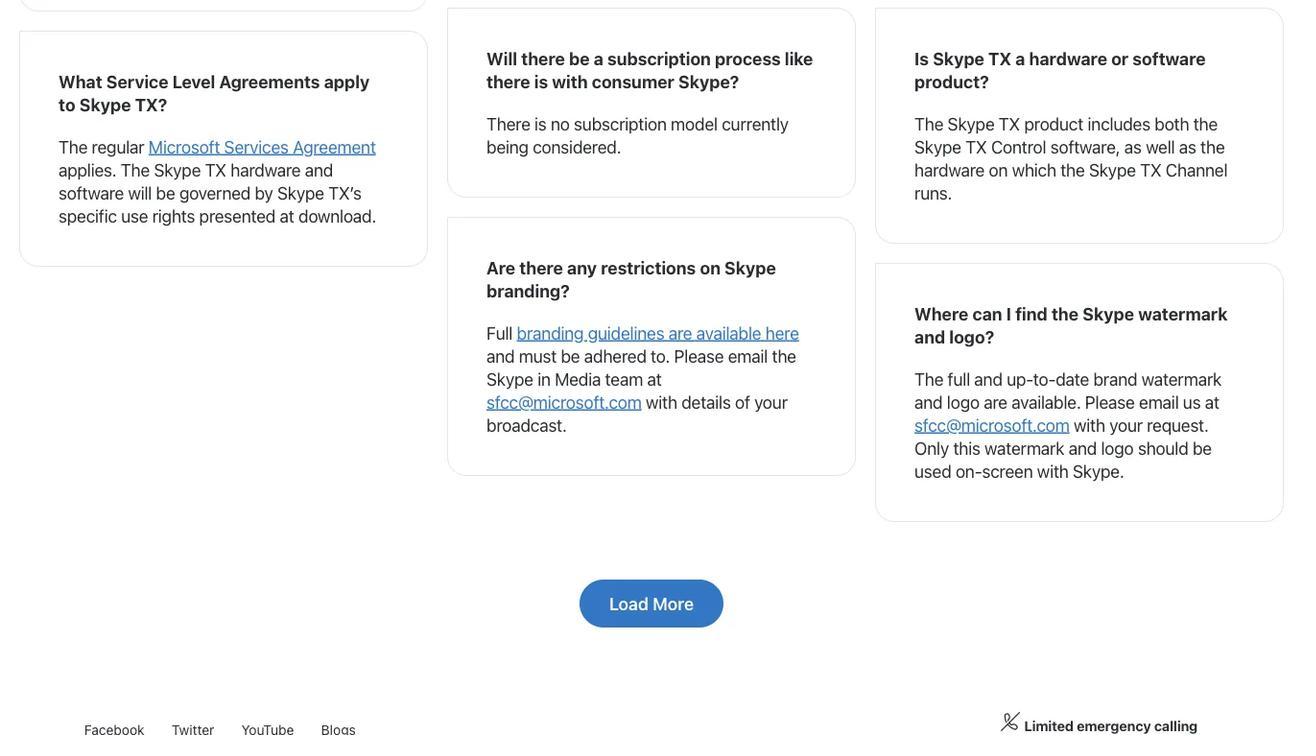 Task type: vqa. For each thing, say whether or not it's contained in the screenshot.
Host
no



Task type: describe. For each thing, give the bounding box(es) containing it.
logo inside the full and up-to-date brand watermark and logo are available. please email us at sfcc@microsoft.com
[[947, 392, 980, 413]]

where
[[915, 304, 969, 324]]

branding guidelines are available here link
[[517, 323, 799, 344]]

software inside the regular microsoft services agreement applies. the skype tx hardware and software will be governed by skype tx's specific use rights presented at download.
[[59, 183, 124, 203]]

load
[[609, 594, 649, 614]]

tx inside the regular microsoft services agreement applies. the skype tx hardware and software will be governed by skype tx's specific use rights presented at download.
[[205, 160, 226, 180]]

tx?
[[135, 95, 167, 115]]

here
[[766, 323, 799, 344]]

the for the regular microsoft services agreement applies. the skype tx hardware and software will be governed by skype tx's specific use rights presented at download.
[[59, 137, 88, 157]]

to-
[[1033, 369, 1056, 390]]

there
[[487, 114, 530, 134]]

subscription inside there is no subscription model currently being considered.
[[574, 114, 667, 134]]

or
[[1111, 48, 1129, 69]]

brand
[[1094, 369, 1138, 390]]

currently
[[722, 114, 789, 134]]

load more
[[609, 594, 694, 614]]

will
[[128, 183, 152, 203]]

the full and up-to-date brand watermark and logo are available. please email us at sfcc@microsoft.com
[[915, 369, 1222, 436]]

details
[[682, 392, 731, 413]]

tx inside is skype tx a hardware or software product?
[[988, 48, 1012, 69]]

branding?
[[487, 281, 570, 301]]

download.
[[298, 206, 376, 226]]

the up channel
[[1201, 137, 1225, 157]]

will there be a subscription process like there is with consumer skype?
[[487, 48, 813, 92]]

are there any restrictions on skype branding? element
[[447, 217, 856, 476]]

considered.
[[533, 137, 621, 157]]

should
[[1138, 438, 1189, 459]]

the for the full and up-to-date brand watermark and logo are available. please email us at sfcc@microsoft.com
[[915, 369, 944, 390]]

are inside the full and up-to-date brand watermark and logo are available. please email us at sfcc@microsoft.com
[[984, 392, 1008, 413]]

calling
[[1154, 718, 1198, 735]]

screen
[[982, 461, 1033, 482]]

use
[[121, 206, 148, 226]]

0 horizontal spatial sfcc@microsoft.com link
[[487, 392, 642, 413]]

where can i find the skype watermark and logo? element
[[875, 263, 1284, 523]]

the for the skype tx product includes both the skype tx control software, as well as the hardware on which the skype tx channel runs.
[[915, 114, 944, 134]]

sfcc@microsoft.com inside the full and up-to-date brand watermark and logo are available. please email us at sfcc@microsoft.com
[[915, 415, 1070, 436]]

must
[[519, 346, 557, 367]]

on inside are there any restrictions on skype branding?
[[700, 258, 721, 278]]

specific
[[59, 206, 117, 226]]

branding
[[517, 323, 584, 344]]

the up will
[[121, 160, 150, 180]]

to.
[[651, 346, 670, 367]]

are there any restrictions on skype branding?
[[487, 258, 776, 301]]

are inside full branding guidelines are available here and must be adhered to. please email the skype in media team at sfcc@microsoft.com
[[669, 323, 692, 344]]

with inside with details of your broadcast.
[[646, 392, 677, 413]]

the inside full branding guidelines are available here and must be adhered to. please email the skype in media team at sfcc@microsoft.com
[[772, 346, 796, 367]]

full branding guidelines are available here and must be adhered to. please email the skype in media team at sfcc@microsoft.com
[[487, 323, 799, 413]]

what service level agreements apply to skype tx? element
[[19, 31, 428, 267]]

channel
[[1166, 160, 1228, 180]]

like
[[785, 48, 813, 69]]

software inside is skype tx a hardware or software product?
[[1133, 48, 1206, 69]]

where can i find the skype watermark and logo?
[[915, 304, 1228, 347]]

includes
[[1088, 114, 1151, 134]]

logo?
[[949, 327, 994, 347]]

control
[[991, 137, 1046, 157]]

is inside the will there be a subscription process like there is with consumer skype?
[[534, 71, 548, 92]]

used
[[915, 461, 952, 482]]

is
[[915, 48, 929, 69]]

skype down microsoft
[[154, 160, 201, 180]]

can
[[973, 304, 1002, 324]]

on-
[[956, 461, 982, 482]]

product?
[[915, 71, 989, 92]]

of
[[735, 392, 750, 413]]

skype down software,
[[1089, 160, 1136, 180]]

email inside the full and up-to-date brand watermark and logo are available. please email us at sfcc@microsoft.com
[[1139, 392, 1179, 413]]

hardware inside the regular microsoft services agreement applies. the skype tx hardware and software will be governed by skype tx's specific use rights presented at download.
[[231, 160, 301, 180]]

there for are
[[519, 258, 563, 278]]

full
[[487, 323, 513, 344]]

us
[[1183, 392, 1201, 413]]

and inside full branding guidelines are available here and must be adhered to. please email the skype in media team at sfcc@microsoft.com
[[487, 346, 515, 367]]

there for will
[[521, 48, 565, 69]]

skype inside are there any restrictions on skype branding?
[[725, 258, 776, 278]]

available
[[697, 323, 761, 344]]

load more button
[[580, 580, 724, 628]]

regular
[[92, 137, 144, 157]]

software,
[[1051, 137, 1120, 157]]

sfcc@microsoft.com link inside where can i find the skype watermark and logo? element
[[915, 415, 1070, 436]]

the down software,
[[1061, 160, 1085, 180]]

limited emergency calling
[[1024, 718, 1198, 735]]

1 vertical spatial there
[[487, 71, 530, 92]]

model
[[671, 114, 718, 134]]

at inside full branding guidelines are available here and must be adhered to. please email the skype in media team at sfcc@microsoft.com
[[647, 369, 662, 390]]

more
[[653, 594, 694, 614]]

this
[[953, 438, 980, 459]]

hardware inside the skype tx product includes both the skype tx control software, as well as the hardware on which the skype tx channel runs.
[[915, 160, 985, 180]]

1 as from the left
[[1125, 137, 1142, 157]]

both
[[1155, 114, 1189, 134]]

skype inside full branding guidelines are available here and must be adhered to. please email the skype in media team at sfcc@microsoft.com
[[487, 369, 533, 390]]

sfcc@microsoft.com inside full branding guidelines are available here and must be adhered to. please email the skype in media team at sfcc@microsoft.com
[[487, 392, 642, 413]]

skype?
[[678, 71, 739, 92]]

find
[[1015, 304, 1048, 324]]

with inside the will there be a subscription process like there is with consumer skype?
[[552, 71, 588, 92]]

limited
[[1024, 718, 1074, 735]]

apply
[[324, 71, 370, 92]]



Task type: locate. For each thing, give the bounding box(es) containing it.
hardware up runs. on the top of page
[[915, 160, 985, 180]]

be inside with your request. only this watermark and logo should be used on-screen with skype.
[[1193, 438, 1212, 459]]

1 horizontal spatial on
[[989, 160, 1008, 180]]

1 vertical spatial software
[[59, 183, 124, 203]]

0 horizontal spatial a
[[594, 48, 603, 69]]

0 vertical spatial watermark
[[1138, 304, 1228, 324]]

0 horizontal spatial email
[[728, 346, 768, 367]]

and down agreement
[[305, 160, 333, 180]]

1 horizontal spatial a
[[1016, 48, 1025, 69]]

with up "no"
[[552, 71, 588, 92]]

tx's
[[328, 183, 362, 203]]

0 horizontal spatial please
[[674, 346, 724, 367]]

media
[[555, 369, 601, 390]]

skype
[[933, 48, 985, 69], [79, 95, 131, 115], [948, 114, 995, 134], [915, 137, 961, 157], [1089, 160, 1136, 180], [154, 160, 201, 180], [277, 183, 324, 203], [725, 258, 776, 278], [1083, 304, 1134, 324], [487, 369, 533, 390]]

1 horizontal spatial logo
[[1101, 438, 1134, 459]]

be
[[569, 48, 590, 69], [156, 183, 175, 203], [561, 346, 580, 367], [1193, 438, 1212, 459]]

1 vertical spatial is
[[535, 114, 547, 134]]

1 horizontal spatial email
[[1139, 392, 1179, 413]]

presented
[[199, 206, 276, 226]]

with details of your broadcast.
[[487, 392, 788, 436]]

1 a from the left
[[594, 48, 603, 69]]

0 horizontal spatial are
[[669, 323, 692, 344]]

1 horizontal spatial your
[[1110, 415, 1143, 436]]

software up specific
[[59, 183, 124, 203]]

broadcast.
[[487, 415, 567, 436]]

there down "will"
[[487, 71, 530, 92]]

subscription
[[607, 48, 711, 69], [574, 114, 667, 134]]

0 vertical spatial sfcc@microsoft.com
[[487, 392, 642, 413]]

be inside the will there be a subscription process like there is with consumer skype?
[[569, 48, 590, 69]]

0 horizontal spatial as
[[1125, 137, 1142, 157]]

level
[[172, 71, 215, 92]]

the down here
[[772, 346, 796, 367]]

0 vertical spatial software
[[1133, 48, 1206, 69]]

on right restrictions
[[700, 258, 721, 278]]

0 horizontal spatial on
[[700, 258, 721, 278]]

hardware inside is skype tx a hardware or software product?
[[1029, 48, 1107, 69]]

1 vertical spatial are
[[984, 392, 1008, 413]]

request.
[[1147, 415, 1209, 436]]

no
[[551, 114, 570, 134]]

sfcc@microsoft.com up this
[[915, 415, 1070, 436]]

please
[[674, 346, 724, 367], [1085, 392, 1135, 413]]

are down up-
[[984, 392, 1008, 413]]

and inside where can i find the skype watermark and logo?
[[915, 327, 945, 347]]

main content
[[0, 0, 1303, 667]]

is inside there is no subscription model currently being considered.
[[535, 114, 547, 134]]

to
[[59, 95, 75, 115]]

date
[[1056, 369, 1089, 390]]

consumer
[[592, 71, 674, 92]]

is
[[534, 71, 548, 92], [535, 114, 547, 134]]

a for tx
[[1016, 48, 1025, 69]]

skype down product?
[[948, 114, 995, 134]]

the regular microsoft services agreement applies. the skype tx hardware and software will be governed by skype tx's specific use rights presented at download.
[[59, 137, 376, 226]]

is left "no"
[[535, 114, 547, 134]]

well
[[1146, 137, 1175, 157]]

1 horizontal spatial software
[[1133, 48, 1206, 69]]

microsoft services agreement link
[[149, 137, 376, 157]]

2 a from the left
[[1016, 48, 1025, 69]]

1 horizontal spatial as
[[1179, 137, 1196, 157]]

0 horizontal spatial your
[[754, 392, 788, 413]]

logo inside with your request. only this watermark and logo should be used on-screen with skype.
[[1101, 438, 1134, 459]]

restrictions
[[601, 258, 696, 278]]

what service level agreements apply to skype tx?
[[59, 71, 370, 115]]

your inside with your request. only this watermark and logo should be used on-screen with skype.
[[1110, 415, 1143, 436]]

will there be a subscription process like there is with consumer skype? element
[[447, 8, 856, 198]]

will
[[487, 48, 517, 69]]

is up considered.
[[534, 71, 548, 92]]

1 vertical spatial your
[[1110, 415, 1143, 436]]

and up skype.
[[1069, 438, 1097, 459]]

hardware left or
[[1029, 48, 1107, 69]]

adhered
[[584, 346, 647, 367]]

1 horizontal spatial are
[[984, 392, 1008, 413]]

your right the of
[[754, 392, 788, 413]]

1 vertical spatial on
[[700, 258, 721, 278]]

rights
[[152, 206, 195, 226]]

be inside the regular microsoft services agreement applies. the skype tx hardware and software will be governed by skype tx's specific use rights presented at download.
[[156, 183, 175, 203]]

subscription down consumer
[[574, 114, 667, 134]]

1 vertical spatial sfcc@microsoft.com link
[[915, 415, 1070, 436]]

skype left in
[[487, 369, 533, 390]]

any
[[567, 258, 597, 278]]

0 vertical spatial logo
[[947, 392, 980, 413]]

at right us
[[1205, 392, 1220, 413]]

is skype tx a hardware or software product?
[[915, 48, 1206, 92]]

tx up the governed
[[205, 160, 226, 180]]

skype up brand
[[1083, 304, 1134, 324]]

only
[[915, 438, 949, 459]]

at inside the full and up-to-date brand watermark and logo are available. please email us at sfcc@microsoft.com
[[1205, 392, 1220, 413]]

0 vertical spatial subscription
[[607, 48, 711, 69]]

are
[[669, 323, 692, 344], [984, 392, 1008, 413]]

the inside the skype tx product includes both the skype tx control software, as well as the hardware on which the skype tx channel runs.
[[915, 114, 944, 134]]

be down request. on the right of the page
[[1193, 438, 1212, 459]]

being
[[487, 137, 529, 157]]

0 vertical spatial at
[[280, 206, 294, 226]]

tx up product?
[[988, 48, 1012, 69]]

sfcc@microsoft.com link down media
[[487, 392, 642, 413]]

2 as from the left
[[1179, 137, 1196, 157]]

logo up skype.
[[1101, 438, 1134, 459]]

skype up product?
[[933, 48, 985, 69]]

please inside the full and up-to-date brand watermark and logo are available. please email us at sfcc@microsoft.com
[[1085, 392, 1135, 413]]

there
[[521, 48, 565, 69], [487, 71, 530, 92], [519, 258, 563, 278]]

and inside the regular microsoft services agreement applies. the skype tx hardware and software will be governed by skype tx's specific use rights presented at download.
[[305, 160, 333, 180]]

the up applies.
[[59, 137, 88, 157]]

0 vertical spatial your
[[754, 392, 788, 413]]

1 horizontal spatial hardware
[[915, 160, 985, 180]]

2 vertical spatial there
[[519, 258, 563, 278]]

be up media
[[561, 346, 580, 367]]

your up the should
[[1110, 415, 1143, 436]]

team
[[605, 369, 643, 390]]

tx up control
[[999, 114, 1020, 134]]

be up "no"
[[569, 48, 590, 69]]

1 horizontal spatial sfcc@microsoft.com link
[[915, 415, 1070, 436]]

up-
[[1007, 369, 1033, 390]]

service
[[106, 71, 168, 92]]

0 horizontal spatial hardware
[[231, 160, 301, 180]]

subscription inside the will there be a subscription process like there is with consumer skype?
[[607, 48, 711, 69]]

please down brand
[[1085, 392, 1135, 413]]

watermark inside where can i find the skype watermark and logo?
[[1138, 304, 1228, 324]]

skype up runs. on the top of page
[[915, 137, 961, 157]]

0 vertical spatial on
[[989, 160, 1008, 180]]

2 vertical spatial watermark
[[985, 438, 1065, 459]]

the down product?
[[915, 114, 944, 134]]

subscription up consumer
[[607, 48, 711, 69]]

1 vertical spatial please
[[1085, 392, 1135, 413]]

sfcc@microsoft.com link
[[487, 392, 642, 413], [915, 415, 1070, 436]]

skype inside "what service level agreements apply to skype tx?"
[[79, 95, 131, 115]]

software
[[1133, 48, 1206, 69], [59, 183, 124, 203]]

and right 'full'
[[974, 369, 1003, 390]]

1 vertical spatial logo
[[1101, 438, 1134, 459]]

tx left control
[[966, 137, 987, 157]]

on down control
[[989, 160, 1008, 180]]

process
[[715, 48, 781, 69]]

1 vertical spatial subscription
[[574, 114, 667, 134]]

applies.
[[59, 160, 117, 180]]

as
[[1125, 137, 1142, 157], [1179, 137, 1196, 157]]

with your request. only this watermark and logo should be used on-screen with skype.
[[915, 415, 1212, 482]]

email up request. on the right of the page
[[1139, 392, 1179, 413]]

email down available
[[728, 346, 768, 367]]

at right "presented"
[[280, 206, 294, 226]]

are
[[487, 258, 515, 278]]

there is no subscription model currently being considered.
[[487, 114, 789, 157]]

0 horizontal spatial sfcc@microsoft.com
[[487, 392, 642, 413]]

0 horizontal spatial at
[[280, 206, 294, 226]]

with right screen
[[1037, 461, 1069, 482]]

your inside with details of your broadcast.
[[754, 392, 788, 413]]

i
[[1006, 304, 1011, 324]]

sfcc@microsoft.com down media
[[487, 392, 642, 413]]

the right both
[[1194, 114, 1218, 134]]

please inside full branding guidelines are available here and must be adhered to. please email the skype in media team at sfcc@microsoft.com
[[674, 346, 724, 367]]

skype up available
[[725, 258, 776, 278]]

governed
[[179, 183, 251, 203]]

skype inside where can i find the skype watermark and logo?
[[1083, 304, 1134, 324]]

the right find
[[1052, 304, 1079, 324]]

watermark inside the full and up-to-date brand watermark and logo are available. please email us at sfcc@microsoft.com
[[1142, 369, 1222, 390]]

the
[[1194, 114, 1218, 134], [1201, 137, 1225, 157], [1061, 160, 1085, 180], [1052, 304, 1079, 324], [772, 346, 796, 367]]

sfcc@microsoft.com
[[487, 392, 642, 413], [915, 415, 1070, 436]]

0 vertical spatial there
[[521, 48, 565, 69]]

in
[[538, 369, 551, 390]]

at
[[280, 206, 294, 226], [647, 369, 662, 390], [1205, 392, 1220, 413]]

hardware
[[1029, 48, 1107, 69], [915, 160, 985, 180], [231, 160, 301, 180]]

logo down 'full'
[[947, 392, 980, 413]]

at down to.
[[647, 369, 662, 390]]

1 vertical spatial email
[[1139, 392, 1179, 413]]

0 vertical spatial email
[[728, 346, 768, 367]]

1 vertical spatial sfcc@microsoft.com
[[915, 415, 1070, 436]]

a for be
[[594, 48, 603, 69]]

0 vertical spatial are
[[669, 323, 692, 344]]

a
[[594, 48, 603, 69], [1016, 48, 1025, 69]]

skype down what
[[79, 95, 131, 115]]

at inside the regular microsoft services agreement applies. the skype tx hardware and software will be governed by skype tx's specific use rights presented at download.
[[280, 206, 294, 226]]

0 vertical spatial sfcc@microsoft.com link
[[487, 392, 642, 413]]

there right "will"
[[521, 48, 565, 69]]

1 horizontal spatial sfcc@microsoft.com
[[915, 415, 1070, 436]]

and down "full"
[[487, 346, 515, 367]]

a inside the will there be a subscription process like there is with consumer skype?
[[594, 48, 603, 69]]

with
[[552, 71, 588, 92], [646, 392, 677, 413], [1074, 415, 1105, 436], [1037, 461, 1069, 482]]

emergency
[[1077, 718, 1151, 735]]

what
[[59, 71, 102, 92]]

services
[[224, 137, 289, 157]]

guidelines
[[588, 323, 664, 344]]

0 vertical spatial please
[[674, 346, 724, 367]]

with left details
[[646, 392, 677, 413]]

the left 'full'
[[915, 369, 944, 390]]

by
[[255, 183, 273, 203]]

2 horizontal spatial hardware
[[1029, 48, 1107, 69]]

watermark inside with your request. only this watermark and logo should be used on-screen with skype.
[[985, 438, 1065, 459]]

sfcc@microsoft.com link up this
[[915, 415, 1070, 436]]

the inside where can i find the skype watermark and logo?
[[1052, 304, 1079, 324]]

there up branding?
[[519, 258, 563, 278]]

be inside full branding guidelines are available here and must be adhered to. please email the skype in media team at sfcc@microsoft.com
[[561, 346, 580, 367]]

there inside are there any restrictions on skype branding?
[[519, 258, 563, 278]]

skype right by
[[277, 183, 324, 203]]

are up to.
[[669, 323, 692, 344]]

a inside is skype tx a hardware or software product?
[[1016, 48, 1025, 69]]

2 horizontal spatial at
[[1205, 392, 1220, 413]]

is skype tx a hardware or software product? element
[[875, 8, 1284, 244]]

a up consumer
[[594, 48, 603, 69]]

agreement
[[293, 137, 376, 157]]

email inside full branding guidelines are available here and must be adhered to. please email the skype in media team at sfcc@microsoft.com
[[728, 346, 768, 367]]

a up product
[[1016, 48, 1025, 69]]

0 vertical spatial is
[[534, 71, 548, 92]]

as down includes
[[1125, 137, 1142, 157]]

watermark
[[1138, 304, 1228, 324], [1142, 369, 1222, 390], [985, 438, 1065, 459]]

main content containing will there be a subscription process like there is with consumer skype?
[[0, 0, 1303, 667]]

software right or
[[1133, 48, 1206, 69]]

agreements
[[219, 71, 320, 92]]

be up rights
[[156, 183, 175, 203]]

please down available
[[674, 346, 724, 367]]

skype inside is skype tx a hardware or software product?
[[933, 48, 985, 69]]

tx down well
[[1140, 160, 1162, 180]]

1 horizontal spatial at
[[647, 369, 662, 390]]

microsoft
[[149, 137, 220, 157]]

runs.
[[915, 183, 952, 203]]

1 vertical spatial at
[[647, 369, 662, 390]]

1 vertical spatial watermark
[[1142, 369, 1222, 390]]

which
[[1012, 160, 1056, 180]]

the skype tx product includes both the skype tx control software, as well as the hardware on which the skype tx channel runs.
[[915, 114, 1228, 203]]

and inside with your request. only this watermark and logo should be used on-screen with skype.
[[1069, 438, 1097, 459]]

available.
[[1012, 392, 1081, 413]]

as up channel
[[1179, 137, 1196, 157]]

on inside the skype tx product includes both the skype tx control software, as well as the hardware on which the skype tx channel runs.
[[989, 160, 1008, 180]]

product
[[1024, 114, 1084, 134]]

and up only
[[915, 392, 943, 413]]

skype.
[[1073, 461, 1124, 482]]

0 horizontal spatial software
[[59, 183, 124, 203]]

and down where
[[915, 327, 945, 347]]

hardware up by
[[231, 160, 301, 180]]

2 vertical spatial at
[[1205, 392, 1220, 413]]

with up skype.
[[1074, 415, 1105, 436]]

0 horizontal spatial logo
[[947, 392, 980, 413]]

on
[[989, 160, 1008, 180], [700, 258, 721, 278]]

the
[[915, 114, 944, 134], [59, 137, 88, 157], [121, 160, 150, 180], [915, 369, 944, 390]]

full
[[948, 369, 970, 390]]

1 horizontal spatial please
[[1085, 392, 1135, 413]]

the inside the full and up-to-date brand watermark and logo are available. please email us at sfcc@microsoft.com
[[915, 369, 944, 390]]



